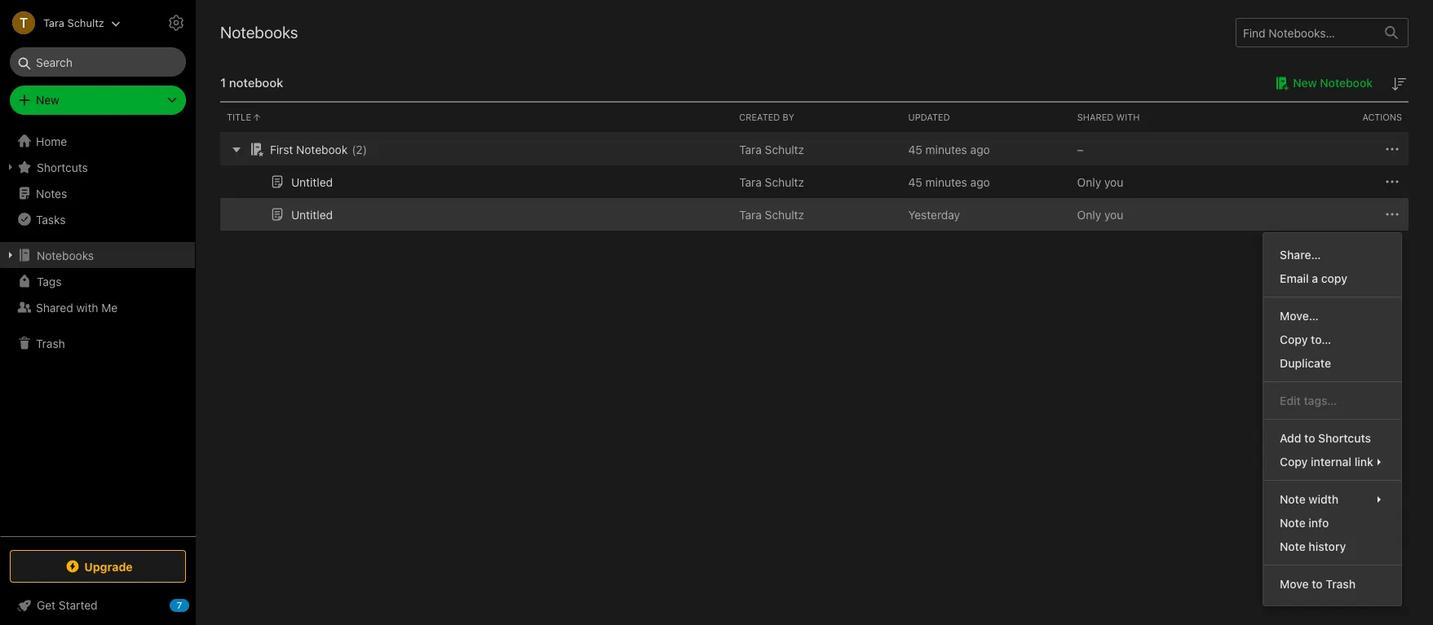 Task type: describe. For each thing, give the bounding box(es) containing it.
only you for 45 minutes ago
[[1078, 175, 1124, 189]]

edit tags… link
[[1264, 389, 1402, 413]]

yesterday
[[909, 208, 961, 222]]

1
[[220, 75, 226, 90]]

45 minutes ago for only you
[[909, 175, 990, 189]]

new button
[[10, 86, 186, 115]]

tasks
[[36, 213, 66, 226]]

untitled 2 element
[[291, 208, 333, 222]]

tara for 2nd untitled row from the bottom
[[740, 175, 762, 189]]

(
[[352, 142, 356, 156]]

by
[[783, 112, 795, 122]]

home
[[36, 134, 67, 148]]

45 minutes ago for –
[[909, 142, 990, 156]]

notebook for new
[[1321, 76, 1373, 90]]

tara for 1st untitled row from the bottom of the row group containing first notebook
[[740, 208, 762, 222]]

new notebook
[[1294, 76, 1373, 90]]

you for 45 minutes ago
[[1105, 175, 1124, 189]]

first notebook ( 2 )
[[270, 142, 367, 156]]

notebooks inside notebooks element
[[220, 23, 298, 42]]

Account field
[[0, 7, 121, 39]]

only for 45 minutes ago
[[1078, 175, 1102, 189]]

upgrade
[[84, 560, 133, 574]]

note history link
[[1264, 535, 1402, 559]]

tags
[[37, 275, 62, 288]]

minutes for only you
[[926, 175, 968, 189]]

duplicate link
[[1264, 352, 1402, 375]]

info
[[1309, 517, 1330, 531]]

tara for first notebook row
[[740, 142, 762, 156]]

new for new
[[36, 93, 59, 107]]

tasks button
[[0, 206, 195, 233]]

shared with button
[[1071, 103, 1240, 132]]

add to shortcuts link
[[1264, 427, 1402, 451]]

schultz for first notebook row
[[765, 142, 805, 156]]

link
[[1355, 455, 1374, 469]]

with
[[1117, 112, 1140, 122]]

more actions image for more actions field related to 2nd untitled row from the bottom
[[1383, 172, 1403, 192]]

started
[[59, 599, 98, 613]]

1 notebook
[[220, 75, 283, 90]]

edit tags…
[[1281, 394, 1338, 408]]

with
[[76, 301, 98, 315]]

note for note history
[[1281, 540, 1306, 554]]

–
[[1078, 142, 1084, 156]]

note for note info
[[1281, 517, 1306, 531]]

more actions field for 2nd untitled row from the bottom
[[1383, 172, 1403, 192]]

45 for only you
[[909, 175, 923, 189]]

more actions field for first notebook row
[[1383, 139, 1403, 159]]

shared
[[36, 301, 73, 315]]

shortcuts button
[[0, 154, 195, 180]]

trash inside dropdown list menu
[[1326, 578, 1356, 592]]

tags button
[[0, 268, 195, 295]]

duplicate
[[1281, 357, 1332, 371]]

a
[[1313, 272, 1319, 286]]

more actions image for more actions field inside first notebook row
[[1383, 140, 1403, 159]]

schultz inside account field
[[67, 16, 104, 29]]

copy to… link
[[1264, 328, 1402, 352]]

tags…
[[1304, 394, 1338, 408]]

first notebook row
[[220, 133, 1409, 166]]

shared with
[[1078, 112, 1140, 122]]

actions
[[1363, 112, 1403, 122]]

home link
[[0, 128, 196, 154]]

add to shortcuts
[[1281, 432, 1372, 446]]

notebook for first
[[296, 142, 348, 156]]

tara inside account field
[[43, 16, 64, 29]]

ago for –
[[971, 142, 990, 156]]

tara schultz inside first notebook row
[[740, 142, 805, 156]]

notebooks inside notebooks link
[[37, 248, 94, 262]]

email a copy link
[[1264, 267, 1402, 291]]

upgrade button
[[10, 551, 186, 583]]

schultz for 2nd untitled row from the bottom
[[765, 175, 805, 189]]

trash link
[[0, 330, 195, 357]]

note width link
[[1264, 488, 1402, 512]]

Copy internal link field
[[1264, 451, 1402, 474]]

ago for only you
[[971, 175, 990, 189]]

untitled 1 element
[[291, 175, 333, 189]]

created by
[[740, 112, 795, 122]]

note width
[[1281, 493, 1339, 507]]

share… link
[[1264, 243, 1402, 267]]

shared with me
[[36, 301, 118, 315]]

email
[[1281, 272, 1310, 286]]

schultz for 1st untitled row from the bottom of the row group containing first notebook
[[765, 208, 805, 222]]

shared with me link
[[0, 295, 195, 321]]

Note width field
[[1264, 488, 1402, 512]]



Task type: vqa. For each thing, say whether or not it's contained in the screenshot.
the top Notebook
yes



Task type: locate. For each thing, give the bounding box(es) containing it.
3 note from the top
[[1281, 540, 1306, 554]]

2 untitled row from the top
[[220, 198, 1409, 231]]

ago inside untitled row
[[971, 175, 990, 189]]

row group containing first notebook
[[220, 133, 1409, 231]]

copy down add
[[1281, 455, 1309, 469]]

to for add
[[1305, 432, 1316, 446]]

1 vertical spatial only
[[1078, 208, 1102, 222]]

1 vertical spatial 45
[[909, 175, 923, 189]]

trash down note history link
[[1326, 578, 1356, 592]]

2 only from the top
[[1078, 208, 1102, 222]]

new
[[1294, 76, 1318, 90], [36, 93, 59, 107]]

to…
[[1311, 333, 1332, 347]]

get
[[37, 599, 56, 613]]

1 vertical spatial note
[[1281, 517, 1306, 531]]

tree containing home
[[0, 128, 196, 536]]

created
[[740, 112, 780, 122]]

new up home
[[36, 93, 59, 107]]

row group
[[220, 133, 1409, 231]]

more actions image
[[1383, 140, 1403, 159], [1383, 172, 1403, 192], [1383, 205, 1403, 225]]

1 vertical spatial more actions image
[[1383, 172, 1403, 192]]

2
[[356, 142, 363, 156]]

2 vertical spatial note
[[1281, 540, 1306, 554]]

1 more actions image from the top
[[1383, 140, 1403, 159]]

0 horizontal spatial trash
[[36, 337, 65, 350]]

0 vertical spatial 45 minutes ago
[[909, 142, 990, 156]]

move to trash
[[1281, 578, 1356, 592]]

updated button
[[902, 103, 1071, 132]]

45 minutes ago inside first notebook row
[[909, 142, 990, 156]]

45 inside first notebook row
[[909, 142, 923, 156]]

click to collapse image
[[190, 596, 202, 615]]

title button
[[220, 103, 733, 132]]

2 only you from the top
[[1078, 208, 1124, 222]]

1 only you from the top
[[1078, 175, 1124, 189]]

copy
[[1322, 272, 1348, 286]]

more actions field inside first notebook row
[[1383, 139, 1403, 159]]

note history
[[1281, 540, 1347, 554]]

1 note from the top
[[1281, 493, 1306, 507]]

2 untitled button from the top
[[268, 205, 333, 224]]

schultz inside first notebook row
[[765, 142, 805, 156]]

new notebook button
[[1271, 73, 1373, 93]]

1 only from the top
[[1078, 175, 1102, 189]]

new inside button
[[1294, 76, 1318, 90]]

arrow image
[[227, 140, 246, 159]]

45 minutes ago
[[909, 142, 990, 156], [909, 175, 990, 189]]

notebook inside new notebook button
[[1321, 76, 1373, 90]]

tree
[[0, 128, 196, 536]]

1 vertical spatial only you
[[1078, 208, 1124, 222]]

ago
[[971, 142, 990, 156], [971, 175, 990, 189]]

email a copy
[[1281, 272, 1348, 286]]

to
[[1305, 432, 1316, 446], [1313, 578, 1323, 592]]

1 vertical spatial minutes
[[926, 175, 968, 189]]

1 vertical spatial copy
[[1281, 455, 1309, 469]]

minutes up "yesterday"
[[926, 175, 968, 189]]

0 vertical spatial new
[[1294, 76, 1318, 90]]

0 vertical spatial note
[[1281, 493, 1306, 507]]

copy internal link link
[[1264, 451, 1402, 474]]

notebooks link
[[0, 242, 195, 268]]

untitled row down first notebook row
[[220, 198, 1409, 231]]

copy inside field
[[1281, 455, 1309, 469]]

3 more actions field from the top
[[1383, 205, 1403, 225]]

copy
[[1281, 333, 1309, 347], [1281, 455, 1309, 469]]

share…
[[1281, 248, 1321, 262]]

sort options image
[[1390, 74, 1409, 94]]

None search field
[[21, 47, 175, 77]]

only you for yesterday
[[1078, 208, 1124, 222]]

more actions field for 1st untitled row from the bottom of the row group containing first notebook
[[1383, 205, 1403, 225]]

1 horizontal spatial notebook
[[1321, 76, 1373, 90]]

get started
[[37, 599, 98, 613]]

notebooks up notebook
[[220, 23, 298, 42]]

1 vertical spatial notebook
[[296, 142, 348, 156]]

copy for copy to…
[[1281, 333, 1309, 347]]

untitled row down created by button
[[220, 166, 1409, 198]]

you for yesterday
[[1105, 208, 1124, 222]]

copy for copy internal link
[[1281, 455, 1309, 469]]

internal
[[1311, 455, 1352, 469]]

new for new notebook
[[1294, 76, 1318, 90]]

notebook up actions button
[[1321, 76, 1373, 90]]

2 45 from the top
[[909, 175, 923, 189]]

1 vertical spatial untitled
[[291, 208, 333, 222]]

More actions field
[[1383, 139, 1403, 159], [1383, 172, 1403, 192], [1383, 205, 1403, 225]]

1 vertical spatial more actions field
[[1383, 172, 1403, 192]]

updated
[[909, 112, 950, 122]]

only for yesterday
[[1078, 208, 1102, 222]]

untitled button down untitled 1 element
[[268, 205, 333, 224]]

note
[[1281, 493, 1306, 507], [1281, 517, 1306, 531], [1281, 540, 1306, 554]]

45
[[909, 142, 923, 156], [909, 175, 923, 189]]

notebooks element
[[196, 0, 1434, 626]]

0 vertical spatial notebook
[[1321, 76, 1373, 90]]

Help and Learning task checklist field
[[0, 593, 196, 619]]

1 45 from the top
[[909, 142, 923, 156]]

45 inside untitled row
[[909, 175, 923, 189]]

shared
[[1078, 112, 1114, 122]]

to right add
[[1305, 432, 1316, 446]]

shortcuts
[[37, 160, 88, 174], [1319, 432, 1372, 446]]

0 vertical spatial 45
[[909, 142, 923, 156]]

Find Notebooks… text field
[[1237, 19, 1376, 46]]

move…
[[1281, 309, 1319, 323]]

expand notebooks image
[[4, 249, 17, 262]]

2 ago from the top
[[971, 175, 990, 189]]

1 horizontal spatial shortcuts
[[1319, 432, 1372, 446]]

schultz
[[67, 16, 104, 29], [765, 142, 805, 156], [765, 175, 805, 189], [765, 208, 805, 222]]

new inside popup button
[[36, 93, 59, 107]]

copy internal link
[[1281, 455, 1374, 469]]

created by button
[[733, 103, 902, 132]]

move to trash link
[[1264, 573, 1402, 597]]

trash
[[36, 337, 65, 350], [1326, 578, 1356, 592]]

1 vertical spatial untitled button
[[268, 205, 333, 224]]

width
[[1309, 493, 1339, 507]]

dropdown list menu
[[1264, 243, 1402, 597]]

Sort field
[[1390, 73, 1409, 94]]

copy to…
[[1281, 333, 1332, 347]]

notebook
[[229, 75, 283, 90]]

notebooks up tags
[[37, 248, 94, 262]]

1 untitled from the top
[[291, 175, 333, 189]]

0 vertical spatial trash
[[36, 337, 65, 350]]

edit
[[1281, 394, 1301, 408]]

title
[[227, 112, 251, 122]]

trash down shared
[[36, 337, 65, 350]]

tara inside first notebook row
[[740, 142, 762, 156]]

2 45 minutes ago from the top
[[909, 175, 990, 189]]

to for move
[[1313, 578, 1323, 592]]

shortcuts inside dropdown list menu
[[1319, 432, 1372, 446]]

notebooks
[[220, 23, 298, 42], [37, 248, 94, 262]]

add
[[1281, 432, 1302, 446]]

0 vertical spatial more actions field
[[1383, 139, 1403, 159]]

note info link
[[1264, 512, 1402, 535]]

minutes inside first notebook row
[[926, 142, 968, 156]]

0 horizontal spatial notebooks
[[37, 248, 94, 262]]

1 vertical spatial you
[[1105, 208, 1124, 222]]

1 minutes from the top
[[926, 142, 968, 156]]

row group inside notebooks element
[[220, 133, 1409, 231]]

notebook inside first notebook row
[[296, 142, 348, 156]]

0 horizontal spatial notebook
[[296, 142, 348, 156]]

note inside field
[[1281, 493, 1306, 507]]

1 ago from the top
[[971, 142, 990, 156]]

2 you from the top
[[1105, 208, 1124, 222]]

3 more actions image from the top
[[1383, 205, 1403, 225]]

0 vertical spatial to
[[1305, 432, 1316, 446]]

minutes inside untitled row
[[926, 175, 968, 189]]

untitled row
[[220, 166, 1409, 198], [220, 198, 1409, 231]]

1 untitled row from the top
[[220, 166, 1409, 198]]

2 note from the top
[[1281, 517, 1306, 531]]

shortcuts down home
[[37, 160, 88, 174]]

only
[[1078, 175, 1102, 189], [1078, 208, 1102, 222]]

0 vertical spatial notebooks
[[220, 23, 298, 42]]

1 vertical spatial 45 minutes ago
[[909, 175, 990, 189]]

minutes for –
[[926, 142, 968, 156]]

1 horizontal spatial trash
[[1326, 578, 1356, 592]]

2 untitled from the top
[[291, 208, 333, 222]]

Search text field
[[21, 47, 175, 77]]

untitled button for 45 minutes ago
[[268, 172, 333, 192]]

1 vertical spatial ago
[[971, 175, 990, 189]]

2 copy from the top
[[1281, 455, 1309, 469]]

0 horizontal spatial shortcuts
[[37, 160, 88, 174]]

untitled for 45 minutes ago
[[291, 175, 333, 189]]

1 vertical spatial shortcuts
[[1319, 432, 1372, 446]]

0 vertical spatial copy
[[1281, 333, 1309, 347]]

note left info
[[1281, 517, 1306, 531]]

untitled button for yesterday
[[268, 205, 333, 224]]

history
[[1309, 540, 1347, 554]]

untitled for yesterday
[[291, 208, 333, 222]]

only you
[[1078, 175, 1124, 189], [1078, 208, 1124, 222]]

untitled up the untitled 2 element
[[291, 175, 333, 189]]

untitled
[[291, 175, 333, 189], [291, 208, 333, 222]]

minutes
[[926, 142, 968, 156], [926, 175, 968, 189]]

1 more actions field from the top
[[1383, 139, 1403, 159]]

notes
[[36, 186, 67, 200]]

0 vertical spatial ago
[[971, 142, 990, 156]]

0 vertical spatial untitled button
[[268, 172, 333, 192]]

)
[[363, 142, 367, 156]]

me
[[101, 301, 118, 315]]

notebook
[[1321, 76, 1373, 90], [296, 142, 348, 156]]

note up note info
[[1281, 493, 1306, 507]]

move
[[1281, 578, 1310, 592]]

45 up "yesterday"
[[909, 175, 923, 189]]

45 for –
[[909, 142, 923, 156]]

tara
[[43, 16, 64, 29], [740, 142, 762, 156], [740, 175, 762, 189], [740, 208, 762, 222]]

45 down updated
[[909, 142, 923, 156]]

minutes down updated
[[926, 142, 968, 156]]

more actions image for more actions field associated with 1st untitled row from the bottom of the row group containing first notebook
[[1383, 205, 1403, 225]]

2 vertical spatial more actions image
[[1383, 205, 1403, 225]]

0 vertical spatial only you
[[1078, 175, 1124, 189]]

45 minutes ago down updated
[[909, 142, 990, 156]]

note info
[[1281, 517, 1330, 531]]

note for note width
[[1281, 493, 1306, 507]]

1 vertical spatial new
[[36, 93, 59, 107]]

1 untitled button from the top
[[268, 172, 333, 192]]

actions button
[[1240, 103, 1409, 132]]

0 vertical spatial shortcuts
[[37, 160, 88, 174]]

0 vertical spatial more actions image
[[1383, 140, 1403, 159]]

settings image
[[166, 13, 186, 33]]

note down note info
[[1281, 540, 1306, 554]]

2 vertical spatial more actions field
[[1383, 205, 1403, 225]]

first
[[270, 142, 293, 156]]

trash inside tree
[[36, 337, 65, 350]]

tara schultz
[[43, 16, 104, 29], [740, 142, 805, 156], [740, 175, 805, 189], [740, 208, 805, 222]]

move… link
[[1264, 305, 1402, 328]]

1 45 minutes ago from the top
[[909, 142, 990, 156]]

0 horizontal spatial new
[[36, 93, 59, 107]]

notes link
[[0, 180, 195, 206]]

1 you from the top
[[1105, 175, 1124, 189]]

0 vertical spatial untitled
[[291, 175, 333, 189]]

1 horizontal spatial notebooks
[[220, 23, 298, 42]]

untitled down untitled 1 element
[[291, 208, 333, 222]]

0 vertical spatial minutes
[[926, 142, 968, 156]]

new up actions button
[[1294, 76, 1318, 90]]

0 vertical spatial you
[[1105, 175, 1124, 189]]

notebook left (
[[296, 142, 348, 156]]

2 more actions image from the top
[[1383, 172, 1403, 192]]

45 minutes ago up "yesterday"
[[909, 175, 990, 189]]

2 more actions field from the top
[[1383, 172, 1403, 192]]

0 vertical spatial only
[[1078, 175, 1102, 189]]

tara schultz inside account field
[[43, 16, 104, 29]]

you
[[1105, 175, 1124, 189], [1105, 208, 1124, 222]]

7
[[177, 601, 182, 611]]

ago inside first notebook row
[[971, 142, 990, 156]]

2 minutes from the top
[[926, 175, 968, 189]]

1 vertical spatial to
[[1313, 578, 1323, 592]]

untitled button up the untitled 2 element
[[268, 172, 333, 192]]

shortcuts inside button
[[37, 160, 88, 174]]

1 vertical spatial notebooks
[[37, 248, 94, 262]]

1 vertical spatial trash
[[1326, 578, 1356, 592]]

1 copy from the top
[[1281, 333, 1309, 347]]

1 horizontal spatial new
[[1294, 76, 1318, 90]]

copy down move…
[[1281, 333, 1309, 347]]

to right move
[[1313, 578, 1323, 592]]

shortcuts up copy internal link link
[[1319, 432, 1372, 446]]



